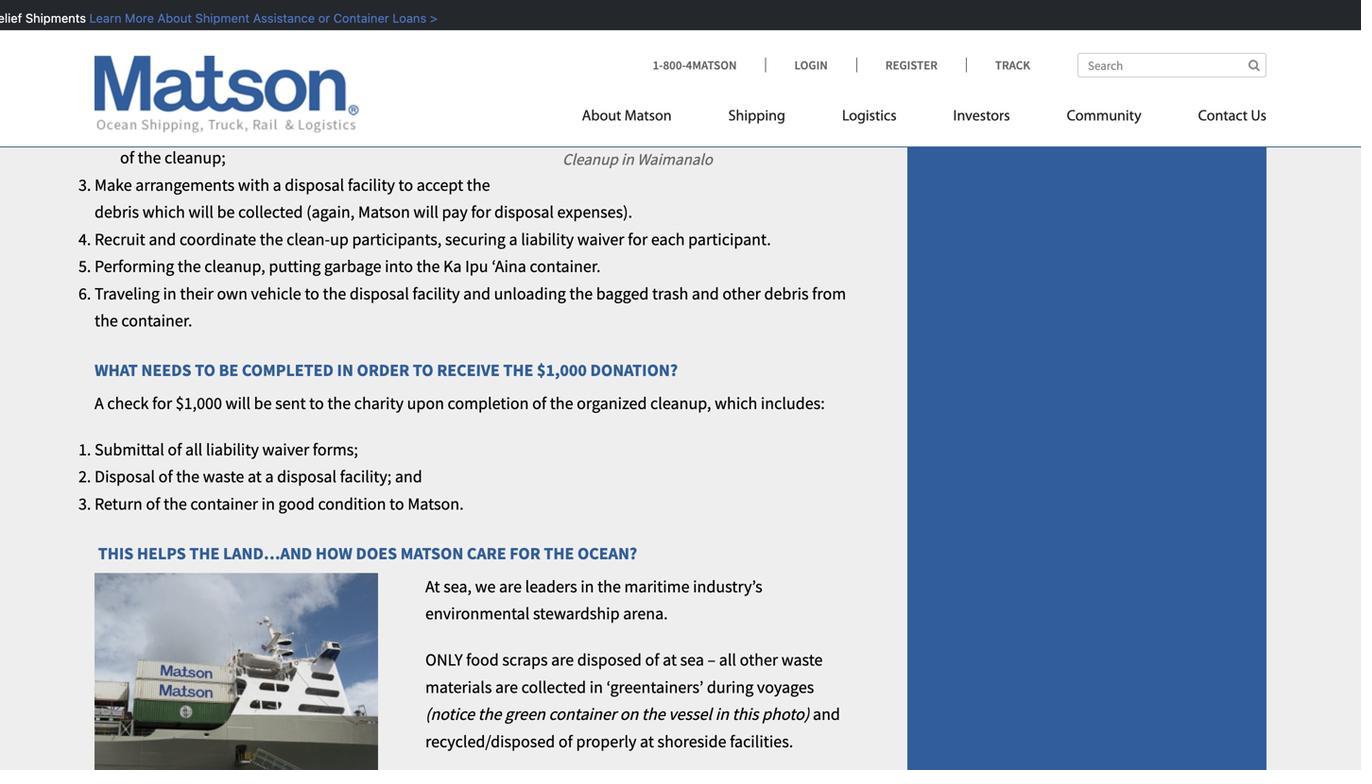 Task type: describe. For each thing, give the bounding box(es) containing it.
and down for: on the left top
[[207, 93, 235, 114]]

1 horizontal spatial liability
[[359, 11, 412, 32]]

matson.
[[408, 494, 464, 515]]

the down in
[[327, 393, 351, 414]]

1 horizontal spatial cleanup,
[[651, 393, 712, 414]]

provide
[[95, 11, 149, 32]]

check
[[107, 393, 149, 414]]

accept
[[417, 174, 463, 195]]

in down disposed
[[590, 677, 603, 698]]

the up pay
[[467, 174, 490, 195]]

waimanalo
[[637, 150, 713, 169]]

shipment
[[190, 11, 245, 25]]

0 vertical spatial a
[[273, 174, 281, 195]]

shipping
[[729, 109, 786, 124]]

disposal
[[95, 466, 155, 488]]

2 vertical spatial be
[[254, 393, 272, 414]]

collected inside provide matson with proof of general liability insurance; obtain permission from the land owner or manager of the cleanup site for: the cleanup and for the container to be located at the site for the period of the cleanup; make arrangements with a disposal facility to accept the debris which will be collected (again, matson will pay for disposal expenses). recruit and coordinate the clean-up participants, securing a liability waiver for each participant. performing the cleanup, putting garbage into the ka ipu 'aina container. traveling in their own vehicle to the disposal facility and unloading the bagged trash and other debris from the container.
[[238, 201, 303, 223]]

charity
[[354, 393, 404, 414]]

the left ka
[[417, 256, 440, 277]]

for left each
[[628, 229, 648, 250]]

to left located
[[241, 120, 256, 141]]

what needs to be completed in order to receive the $1,000 donation?
[[95, 360, 678, 381]]

the right on
[[642, 704, 665, 725]]

matson
[[401, 543, 464, 564]]

unloading
[[494, 283, 566, 304]]

learn more about shipment assistance or container loans > link
[[84, 11, 433, 25]]

garbage
[[324, 256, 382, 277]]

and down ipu
[[463, 283, 491, 304]]

investors link
[[925, 100, 1039, 139]]

voyages
[[757, 677, 814, 698]]

0 vertical spatial be
[[260, 120, 277, 141]]

in inside the submittal of all liability waiver forms; disposal of the waste at a disposal facility; and return of the container in good condition to matson.
[[262, 494, 275, 515]]

of inside and recycled/disposed of properly at shoreside facilities.
[[559, 731, 573, 753]]

this helps the land…and how does matson care for the ocean?
[[95, 543, 638, 564]]

vehicle
[[251, 283, 301, 304]]

0 vertical spatial with
[[208, 11, 239, 32]]

permission
[[146, 38, 225, 59]]

upon
[[407, 393, 444, 414]]

completed
[[242, 360, 334, 381]]

recycled/disposed
[[425, 731, 555, 753]]

recruit
[[95, 229, 145, 250]]

1 vertical spatial with
[[238, 174, 270, 195]]

does
[[356, 543, 397, 564]]

provide matson with proof of general liability insurance; obtain permission from the land owner or manager of the cleanup site for: the cleanup and for the container to be located at the site for the period of the cleanup; make arrangements with a disposal facility to accept the debris which will be collected (again, matson will pay for disposal expenses). recruit and coordinate the clean-up participants, securing a liability waiver for each participant. performing the cleanup, putting garbage into the ka ipu 'aina container. traveling in their own vehicle to the disposal facility and unloading the bagged trash and other debris from the container.
[[95, 11, 846, 332]]

disposed
[[577, 650, 642, 671]]

4matson
[[686, 57, 737, 73]]

a inside the submittal of all liability waiver forms; disposal of the waste at a disposal facility; and return of the container in good condition to matson.
[[265, 466, 274, 488]]

the for this helps the land…and how does matson care for the ocean?
[[544, 543, 574, 564]]

performing
[[95, 256, 174, 277]]

at inside and recycled/disposed of properly at shoreside facilities.
[[640, 731, 654, 753]]

logistics
[[842, 109, 897, 124]]

other inside provide matson with proof of general liability insurance; obtain permission from the land owner or manager of the cleanup site for: the cleanup and for the container to be located at the site for the period of the cleanup; make arrangements with a disposal facility to accept the debris which will be collected (again, matson will pay for disposal expenses). recruit and coordinate the clean-up participants, securing a liability waiver for each participant. performing the cleanup, putting garbage into the ka ipu 'aina container. traveling in their own vehicle to the disposal facility and unloading the bagged trash and other debris from the container.
[[723, 283, 761, 304]]

land…and
[[223, 543, 312, 564]]

includes:
[[761, 393, 825, 414]]

of right disposal
[[158, 466, 173, 488]]

the up helps
[[164, 494, 187, 515]]

cleanup
[[563, 150, 618, 169]]

and up performing
[[149, 229, 176, 250]]

in left 'this'
[[716, 704, 729, 725]]

a check for $1,000 will be sent to the charity upon completion of the organized cleanup, which includes:
[[95, 393, 825, 414]]

and recycled/disposed of properly at shoreside facilities.
[[425, 704, 840, 753]]

during
[[707, 677, 754, 698]]

of right submittal
[[168, 439, 182, 460]]

for:
[[184, 65, 208, 87]]

all inside only food scraps are disposed of at sea – all other waste materials are collected in 'greentainers' during voyages (notice the green container on the vessel in this photo)
[[719, 650, 737, 671]]

shoreside
[[658, 731, 727, 753]]

bagged
[[596, 283, 649, 304]]

top menu navigation
[[582, 100, 1267, 139]]

cleanup in waimanalo
[[563, 150, 713, 169]]

securing
[[445, 229, 506, 250]]

trash
[[652, 283, 689, 304]]

to inside the submittal of all liability waiver forms; disposal of the waste at a disposal facility; and return of the container in good condition to matson.
[[390, 494, 404, 515]]

period
[[460, 120, 507, 141]]

about matson link
[[582, 100, 700, 139]]

only
[[425, 650, 463, 671]]

waiver inside provide matson with proof of general liability insurance; obtain permission from the land owner or manager of the cleanup site for: the cleanup and for the container to be located at the site for the period of the cleanup; make arrangements with a disposal facility to accept the debris which will be collected (again, matson will pay for disposal expenses). recruit and coordinate the clean-up participants, securing a liability waiver for each participant. performing the cleanup, putting garbage into the ka ipu 'aina container. traveling in their own vehicle to the disposal facility and unloading the bagged trash and other debris from the container.
[[578, 229, 625, 250]]

putting
[[269, 256, 321, 277]]

1 horizontal spatial container.
[[530, 256, 601, 277]]

expenses).
[[557, 201, 633, 223]]

liability inside the submittal of all liability waiver forms; disposal of the waste at a disposal facility; and return of the container in good condition to matson.
[[206, 439, 259, 460]]

to down putting
[[305, 283, 319, 304]]

return
[[95, 494, 143, 515]]

vessel
[[669, 704, 712, 725]]

investors
[[954, 109, 1010, 124]]

loans
[[388, 11, 422, 25]]

2 vertical spatial matson
[[358, 201, 410, 223]]

cleanup, inside provide matson with proof of general liability insurance; obtain permission from the land owner or manager of the cleanup site for: the cleanup and for the container to be located at the site for the period of the cleanup; make arrangements with a disposal facility to accept the debris which will be collected (again, matson will pay for disposal expenses). recruit and coordinate the clean-up participants, securing a liability waiver for each participant. performing the cleanup, putting garbage into the ka ipu 'aina container. traveling in their own vehicle to the disposal facility and unloading the bagged trash and other debris from the container.
[[204, 256, 265, 277]]

1 horizontal spatial which
[[715, 393, 758, 414]]

disposal down into
[[350, 283, 409, 304]]

learn more about shipment assistance or container loans >
[[84, 11, 433, 25]]

up
[[330, 229, 349, 250]]

at inside provide matson with proof of general liability insurance; obtain permission from the land owner or manager of the cleanup site for: the cleanup and for the container to be located at the site for the period of the cleanup; make arrangements with a disposal facility to accept the debris which will be collected (again, matson will pay for disposal expenses). recruit and coordinate the clean-up participants, securing a liability waiver for each participant. performing the cleanup, putting garbage into the ka ipu 'aina container. traveling in their own vehicle to the disposal facility and unloading the bagged trash and other debris from the container.
[[337, 120, 351, 141]]

the inside at sea, we are leaders in the maritime industry's environmental stewardship arena.
[[598, 576, 621, 597]]

pay
[[442, 201, 468, 223]]

2 vertical spatial are
[[495, 677, 518, 698]]

in inside at sea, we are leaders in the maritime industry's environmental stewardship arena.
[[581, 576, 594, 597]]

for right pay
[[471, 201, 491, 223]]

the down insurance;
[[479, 38, 502, 59]]

materials
[[425, 677, 492, 698]]

at inside the submittal of all liability waiver forms; disposal of the waste at a disposal facility; and return of the container in good condition to matson.
[[248, 466, 262, 488]]

are for we
[[499, 576, 522, 597]]

submittal of all liability waiver forms; disposal of the waste at a disposal facility; and return of the container in good condition to matson.
[[95, 439, 464, 515]]

are for scraps
[[551, 650, 574, 671]]

(again,
[[306, 201, 355, 223]]

the down obtain
[[120, 93, 144, 114]]

to right sent
[[309, 393, 324, 414]]

the up arrangements
[[138, 147, 161, 168]]

own
[[217, 283, 248, 304]]

the up putting
[[260, 229, 283, 250]]

all inside the submittal of all liability waiver forms; disposal of the waste at a disposal facility; and return of the container in good condition to matson.
[[185, 439, 203, 460]]

participants,
[[352, 229, 442, 250]]

arena.
[[623, 603, 668, 625]]

organized
[[577, 393, 647, 414]]

container inside the submittal of all liability waiver forms; disposal of the waste at a disposal facility; and return of the container in good condition to matson.
[[190, 494, 258, 515]]

1-
[[653, 57, 663, 73]]

this
[[98, 543, 134, 564]]

1 vertical spatial from
[[812, 283, 846, 304]]

at
[[425, 576, 440, 597]]

we
[[475, 576, 496, 597]]

1-800-4matson
[[653, 57, 737, 73]]

the up recycled/disposed
[[478, 704, 502, 725]]

1 horizontal spatial debris
[[764, 283, 809, 304]]

the down assistance
[[266, 38, 289, 59]]

of right completion
[[532, 393, 547, 414]]

industry's
[[693, 576, 763, 597]]

sea,
[[444, 576, 472, 597]]

manager
[[395, 38, 458, 59]]

submittal
[[95, 439, 164, 460]]

more
[[120, 11, 149, 25]]

1 vertical spatial a
[[509, 229, 518, 250]]

the down traveling
[[95, 310, 118, 332]]

clean-
[[287, 229, 330, 250]]

community
[[1067, 109, 1142, 124]]

helps
[[137, 543, 186, 564]]



Task type: vqa. For each thing, say whether or not it's contained in the screenshot.
First
no



Task type: locate. For each thing, give the bounding box(es) containing it.
0 horizontal spatial waste
[[203, 466, 244, 488]]

community link
[[1039, 100, 1170, 139]]

to up the upon
[[413, 360, 434, 381]]

stewardship
[[533, 603, 620, 625]]

container inside only food scraps are disposed of at sea – all other waste materials are collected in 'greentainers' during voyages (notice the green container on the vessel in this photo)
[[549, 704, 617, 725]]

the
[[503, 360, 534, 381], [189, 543, 220, 564], [544, 543, 574, 564]]

container. down traveling
[[121, 310, 192, 332]]

0 vertical spatial waiver
[[578, 229, 625, 250]]

0 horizontal spatial $1,000
[[176, 393, 222, 414]]

1 vertical spatial which
[[715, 393, 758, 414]]

0 vertical spatial waste
[[203, 466, 244, 488]]

facility
[[348, 174, 395, 195], [413, 283, 460, 304]]

at sea, we are leaders in the maritime industry's environmental stewardship arena.
[[425, 576, 763, 625]]

the down ocean?
[[598, 576, 621, 597]]

1 to from the left
[[195, 360, 216, 381]]

and inside and recycled/disposed of properly at shoreside facilities.
[[813, 704, 840, 725]]

1 horizontal spatial facility
[[413, 283, 460, 304]]

search image
[[1249, 59, 1260, 71]]

1 vertical spatial facility
[[413, 283, 460, 304]]

liability
[[359, 11, 412, 32], [521, 229, 574, 250], [206, 439, 259, 460]]

register link
[[856, 57, 966, 73]]

or inside provide matson with proof of general liability insurance; obtain permission from the land owner or manager of the cleanup site for: the cleanup and for the container to be located at the site for the period of the cleanup; make arrangements with a disposal facility to accept the debris which will be collected (again, matson will pay for disposal expenses). recruit and coordinate the clean-up participants, securing a liability waiver for each participant. performing the cleanup, putting garbage into the ka ipu 'aina container. traveling in their own vehicle to the disposal facility and unloading the bagged trash and other debris from the container.
[[376, 38, 391, 59]]

coordinate
[[180, 229, 256, 250]]

waiver down expenses).
[[578, 229, 625, 250]]

contact us
[[1199, 109, 1267, 124]]

1 vertical spatial other
[[740, 650, 778, 671]]

the up completion
[[503, 360, 534, 381]]

the right helps
[[189, 543, 220, 564]]

a down located
[[273, 174, 281, 195]]

are right we
[[499, 576, 522, 597]]

the right located
[[355, 120, 378, 141]]

in up stewardship
[[581, 576, 594, 597]]

be
[[219, 360, 239, 381]]

0 vertical spatial container
[[170, 120, 238, 141]]

the left organized at the bottom left of the page
[[550, 393, 573, 414]]

about up the cleanup
[[582, 109, 622, 124]]

0 vertical spatial matson
[[153, 11, 204, 32]]

0 vertical spatial are
[[499, 576, 522, 597]]

1-800-4matson link
[[653, 57, 765, 73]]

0 vertical spatial about
[[152, 11, 187, 25]]

arrangements
[[135, 174, 235, 195]]

1 vertical spatial waiver
[[262, 439, 309, 460]]

1 horizontal spatial about
[[582, 109, 622, 124]]

matson inside top menu navigation
[[625, 109, 672, 124]]

other inside only food scraps are disposed of at sea – all other waste materials are collected in 'greentainers' during voyages (notice the green container on the vessel in this photo)
[[740, 650, 778, 671]]

0 horizontal spatial or
[[313, 11, 325, 25]]

1 vertical spatial cleanup
[[147, 93, 204, 114]]

0 vertical spatial $1,000
[[537, 360, 587, 381]]

and
[[207, 93, 235, 114], [149, 229, 176, 250], [463, 283, 491, 304], [692, 283, 719, 304], [395, 466, 422, 488], [813, 704, 840, 725]]

0 horizontal spatial waiver
[[262, 439, 309, 460]]

other
[[723, 283, 761, 304], [740, 650, 778, 671]]

container.
[[530, 256, 601, 277], [121, 310, 192, 332]]

$1,000 up organized at the bottom left of the page
[[537, 360, 587, 381]]

waiver inside the submittal of all liability waiver forms; disposal of the waste at a disposal facility; and return of the container in good condition to matson.
[[262, 439, 309, 460]]

0 horizontal spatial cleanup,
[[204, 256, 265, 277]]

0 vertical spatial from
[[228, 38, 262, 59]]

0 horizontal spatial container.
[[121, 310, 192, 332]]

1 vertical spatial or
[[376, 38, 391, 59]]

1 horizontal spatial all
[[719, 650, 737, 671]]

their
[[180, 283, 214, 304]]

with up coordinate
[[238, 174, 270, 195]]

1 vertical spatial are
[[551, 650, 574, 671]]

0 vertical spatial liability
[[359, 11, 412, 32]]

disposal up (again,
[[285, 174, 344, 195]]

1 vertical spatial liability
[[521, 229, 574, 250]]

(notice
[[425, 704, 475, 725]]

1 vertical spatial site
[[381, 120, 407, 141]]

at up land…and
[[248, 466, 262, 488]]

1 horizontal spatial waiver
[[578, 229, 625, 250]]

at right located
[[337, 120, 351, 141]]

other down the participant.
[[723, 283, 761, 304]]

are down scraps
[[495, 677, 518, 698]]

care
[[467, 543, 506, 564]]

container up cleanup;
[[170, 120, 238, 141]]

proof
[[243, 11, 281, 32]]

matson up cleanup in waimanalo
[[625, 109, 672, 124]]

be left located
[[260, 120, 277, 141]]

will down be
[[226, 393, 251, 414]]

register
[[886, 57, 938, 73]]

1 vertical spatial $1,000
[[176, 393, 222, 414]]

of inside only food scraps are disposed of at sea – all other waste materials are collected in 'greentainers' during voyages (notice the green container on the vessel in this photo)
[[645, 650, 660, 671]]

matson up participants, at the top
[[358, 201, 410, 223]]

0 vertical spatial or
[[313, 11, 325, 25]]

waste up land…and
[[203, 466, 244, 488]]

in inside provide matson with proof of general liability insurance; obtain permission from the land owner or manager of the cleanup site for: the cleanup and for the container to be located at the site for the period of the cleanup; make arrangements with a disposal facility to accept the debris which will be collected (again, matson will pay for disposal expenses). recruit and coordinate the clean-up participants, securing a liability waiver for each participant. performing the cleanup, putting garbage into the ka ipu 'aina container. traveling in their own vehicle to the disposal facility and unloading the bagged trash and other debris from the container.
[[163, 283, 177, 304]]

2 vertical spatial a
[[265, 466, 274, 488]]

0 horizontal spatial debris
[[95, 201, 139, 223]]

container. up unloading
[[530, 256, 601, 277]]

of up make
[[120, 147, 134, 168]]

1 horizontal spatial from
[[812, 283, 846, 304]]

0 vertical spatial collected
[[238, 201, 303, 223]]

needs
[[141, 360, 191, 381]]

on
[[620, 704, 639, 725]]

ka
[[443, 256, 462, 277]]

and right trash
[[692, 283, 719, 304]]

contact
[[1199, 109, 1248, 124]]

waste inside only food scraps are disposed of at sea – all other waste materials are collected in 'greentainers' during voyages (notice the green container on the vessel in this photo)
[[782, 650, 823, 671]]

1 horizontal spatial $1,000
[[537, 360, 587, 381]]

0 horizontal spatial from
[[228, 38, 262, 59]]

0 vertical spatial other
[[723, 283, 761, 304]]

the right disposal
[[176, 466, 200, 488]]

and right photo)
[[813, 704, 840, 725]]

for up accept
[[410, 120, 430, 141]]

of down insurance;
[[461, 38, 476, 59]]

matson for provide
[[153, 11, 204, 32]]

of up 'greentainers'
[[645, 650, 660, 671]]

1 vertical spatial container
[[190, 494, 258, 515]]

2 to from the left
[[413, 360, 434, 381]]

cleanup,
[[204, 256, 265, 277], [651, 393, 712, 414]]

0 vertical spatial all
[[185, 439, 203, 460]]

which
[[142, 201, 185, 223], [715, 393, 758, 414]]

1 vertical spatial matson
[[625, 109, 672, 124]]

assistance
[[248, 11, 310, 25]]

which left includes:
[[715, 393, 758, 414]]

waiver down sent
[[262, 439, 309, 460]]

collected up clean-
[[238, 201, 303, 223]]

which inside provide matson with proof of general liability insurance; obtain permission from the land owner or manager of the cleanup site for: the cleanup and for the container to be located at the site for the period of the cleanup; make arrangements with a disposal facility to accept the debris which will be collected (again, matson will pay for disposal expenses). recruit and coordinate the clean-up participants, securing a liability waiver for each participant. performing the cleanup, putting garbage into the ka ipu 'aina container. traveling in their own vehicle to the disposal facility and unloading the bagged trash and other debris from the container.
[[142, 201, 185, 223]]

0 horizontal spatial about
[[152, 11, 187, 25]]

participant.
[[688, 229, 771, 250]]

a up land…and
[[265, 466, 274, 488]]

1 horizontal spatial will
[[226, 393, 251, 414]]

the for what needs to be completed in order to receive the $1,000 donation?
[[503, 360, 534, 381]]

the up the their
[[178, 256, 201, 277]]

0 vertical spatial debris
[[95, 201, 139, 223]]

leaders
[[525, 576, 577, 597]]

'aina
[[492, 256, 526, 277]]

800-
[[663, 57, 686, 73]]

sea
[[680, 650, 704, 671]]

to left be
[[195, 360, 216, 381]]

0 vertical spatial site
[[155, 65, 180, 87]]

cleanup
[[95, 65, 151, 87], [147, 93, 204, 114]]

track link
[[966, 57, 1031, 73]]

disposal inside the submittal of all liability waiver forms; disposal of the waste at a disposal facility; and return of the container in good condition to matson.
[[277, 466, 337, 488]]

contact us link
[[1170, 100, 1267, 139]]

or up land
[[313, 11, 325, 25]]

with left proof
[[208, 11, 239, 32]]

the
[[266, 38, 289, 59], [479, 38, 502, 59], [120, 93, 144, 114], [143, 120, 167, 141], [355, 120, 378, 141], [433, 120, 457, 141], [138, 147, 161, 168], [467, 174, 490, 195], [260, 229, 283, 250], [178, 256, 201, 277], [417, 256, 440, 277], [323, 283, 346, 304], [570, 283, 593, 304], [95, 310, 118, 332], [327, 393, 351, 414], [550, 393, 573, 414], [176, 466, 200, 488], [164, 494, 187, 515], [598, 576, 621, 597], [478, 704, 502, 725], [642, 704, 665, 725]]

about inside top menu navigation
[[582, 109, 622, 124]]

at right properly
[[640, 731, 654, 753]]

0 vertical spatial cleanup
[[95, 65, 151, 87]]

of right the 'return'
[[146, 494, 160, 515]]

to left matson.
[[390, 494, 404, 515]]

facility;
[[340, 466, 392, 488]]

the left period
[[433, 120, 457, 141]]

food
[[466, 650, 499, 671]]

0 vertical spatial facility
[[348, 174, 395, 195]]

cleanup, up own
[[204, 256, 265, 277]]

of
[[285, 11, 299, 32], [461, 38, 476, 59], [120, 147, 134, 168], [532, 393, 547, 414], [168, 439, 182, 460], [158, 466, 173, 488], [146, 494, 160, 515], [645, 650, 660, 671], [559, 731, 573, 753]]

us
[[1251, 109, 1267, 124]]

login link
[[765, 57, 856, 73]]

in
[[337, 360, 354, 381]]

1 vertical spatial waste
[[782, 650, 823, 671]]

which down arrangements
[[142, 201, 185, 223]]

waste up voyages
[[782, 650, 823, 671]]

cleanup, down donation?
[[651, 393, 712, 414]]

debris
[[95, 201, 139, 223], [764, 283, 809, 304]]

1 vertical spatial all
[[719, 650, 737, 671]]

liability up 'aina
[[521, 229, 574, 250]]

2 horizontal spatial the
[[544, 543, 574, 564]]

1 horizontal spatial site
[[381, 120, 407, 141]]

track
[[996, 57, 1031, 73]]

container up properly
[[549, 704, 617, 725]]

all right –
[[719, 650, 737, 671]]

0 vertical spatial which
[[142, 201, 185, 223]]

only food scraps are disposed of at sea – all other waste materials are collected in 'greentainers' during voyages (notice the green container on the vessel in this photo)
[[425, 650, 823, 725]]

waste inside the submittal of all liability waiver forms; disposal of the waste at a disposal facility; and return of the container in good condition to matson.
[[203, 466, 244, 488]]

what
[[95, 360, 138, 381]]

0 horizontal spatial matson
[[153, 11, 204, 32]]

the left bagged
[[570, 283, 593, 304]]

and inside the submittal of all liability waiver forms; disposal of the waste at a disposal facility; and return of the container in good condition to matson.
[[395, 466, 422, 488]]

site
[[155, 65, 180, 87], [381, 120, 407, 141]]

0 horizontal spatial site
[[155, 65, 180, 87]]

other up voyages
[[740, 650, 778, 671]]

2 horizontal spatial will
[[414, 201, 439, 223]]

1 horizontal spatial collected
[[522, 677, 586, 698]]

will
[[189, 201, 214, 223], [414, 201, 439, 223], [226, 393, 251, 414]]

waiver
[[578, 229, 625, 250], [262, 439, 309, 460]]

collected up green
[[522, 677, 586, 698]]

properly
[[576, 731, 637, 753]]

2 horizontal spatial liability
[[521, 229, 574, 250]]

0 horizontal spatial liability
[[206, 439, 259, 460]]

the right for
[[544, 543, 574, 564]]

1 vertical spatial about
[[582, 109, 622, 124]]

for up make
[[120, 120, 140, 141]]

all
[[185, 439, 203, 460], [719, 650, 737, 671]]

in left good
[[262, 494, 275, 515]]

0 horizontal spatial all
[[185, 439, 203, 460]]

in right the cleanup
[[621, 150, 634, 169]]

0 horizontal spatial will
[[189, 201, 214, 223]]

a
[[95, 393, 104, 414]]

1 horizontal spatial or
[[376, 38, 391, 59]]

container
[[170, 120, 238, 141], [190, 494, 258, 515], [549, 704, 617, 725]]

traveling
[[95, 283, 160, 304]]

this
[[732, 704, 759, 725]]

at left sea
[[663, 650, 677, 671]]

disposal
[[285, 174, 344, 195], [495, 201, 554, 223], [350, 283, 409, 304], [277, 466, 337, 488]]

maritime
[[624, 576, 690, 597]]

are inside at sea, we are leaders in the maritime industry's environmental stewardship arena.
[[499, 576, 522, 597]]

sent
[[275, 393, 306, 414]]

1 vertical spatial container.
[[121, 310, 192, 332]]

general
[[302, 11, 355, 32]]

or right owner
[[376, 38, 391, 59]]

about
[[152, 11, 187, 25], [582, 109, 622, 124]]

be left sent
[[254, 393, 272, 414]]

blue matson logo with ocean, shipping, truck, rail and logistics written beneath it. image
[[95, 56, 359, 133]]

site left for: on the left top
[[155, 65, 180, 87]]

container up land…and
[[190, 494, 258, 515]]

land
[[293, 38, 324, 59]]

located
[[281, 120, 334, 141]]

shipping link
[[700, 100, 814, 139]]

2 vertical spatial liability
[[206, 439, 259, 460]]

are right scraps
[[551, 650, 574, 671]]

1 horizontal spatial matson
[[358, 201, 410, 223]]

to left accept
[[399, 174, 413, 195]]

0 vertical spatial container.
[[530, 256, 601, 277]]

photo)
[[762, 704, 810, 725]]

matson for about
[[625, 109, 672, 124]]

completion
[[448, 393, 529, 414]]

1 horizontal spatial waste
[[782, 650, 823, 671]]

>
[[425, 11, 433, 25]]

1 horizontal spatial the
[[503, 360, 534, 381]]

–
[[708, 650, 716, 671]]

1 vertical spatial be
[[217, 201, 235, 223]]

collected inside only food scraps are disposed of at sea – all other waste materials are collected in 'greentainers' during voyages (notice the green container on the vessel in this photo)
[[522, 677, 586, 698]]

are
[[499, 576, 522, 597], [551, 650, 574, 671], [495, 677, 518, 698]]

0 horizontal spatial the
[[189, 543, 220, 564]]

condition
[[318, 494, 386, 515]]

0 horizontal spatial collected
[[238, 201, 303, 223]]

for down needs
[[152, 393, 172, 414]]

None search field
[[1078, 53, 1267, 78]]

1 horizontal spatial to
[[413, 360, 434, 381]]

scraps
[[502, 650, 548, 671]]

site right located
[[381, 120, 407, 141]]

order
[[357, 360, 410, 381]]

0 horizontal spatial to
[[195, 360, 216, 381]]

disposal up good
[[277, 466, 337, 488]]

of right proof
[[285, 11, 299, 32]]

0 vertical spatial cleanup,
[[204, 256, 265, 277]]

1 vertical spatial debris
[[764, 283, 809, 304]]

disposal up securing
[[495, 201, 554, 223]]

0 horizontal spatial which
[[142, 201, 185, 223]]

0 horizontal spatial facility
[[348, 174, 395, 195]]

at inside only food scraps are disposed of at sea – all other waste materials are collected in 'greentainers' during voyages (notice the green container on the vessel in this photo)
[[663, 650, 677, 671]]

facility down ka
[[413, 283, 460, 304]]

in left the their
[[163, 283, 177, 304]]

the down "garbage" at top
[[323, 283, 346, 304]]

2 vertical spatial container
[[549, 704, 617, 725]]

ipu
[[465, 256, 488, 277]]

learn
[[84, 11, 116, 25]]

2 horizontal spatial matson
[[625, 109, 672, 124]]

1 vertical spatial collected
[[522, 677, 586, 698]]

facility up (again,
[[348, 174, 395, 195]]

be up coordinate
[[217, 201, 235, 223]]

about matson
[[582, 109, 672, 124]]

container inside provide matson with proof of general liability insurance; obtain permission from the land owner or manager of the cleanup site for: the cleanup and for the container to be located at the site for the period of the cleanup; make arrangements with a disposal facility to accept the debris which will be collected (again, matson will pay for disposal expenses). recruit and coordinate the clean-up participants, securing a liability waiver for each participant. performing the cleanup, putting garbage into the ka ipu 'aina container. traveling in their own vehicle to the disposal facility and unloading the bagged trash and other debris from the container.
[[170, 120, 238, 141]]

Search search field
[[1078, 53, 1267, 78]]

all right submittal
[[185, 439, 203, 460]]

with
[[208, 11, 239, 32], [238, 174, 270, 195]]

into
[[385, 256, 413, 277]]

debris down the participant.
[[764, 283, 809, 304]]

be
[[260, 120, 277, 141], [217, 201, 235, 223], [254, 393, 272, 414]]

1 vertical spatial cleanup,
[[651, 393, 712, 414]]

of left properly
[[559, 731, 573, 753]]

the up cleanup;
[[143, 120, 167, 141]]



